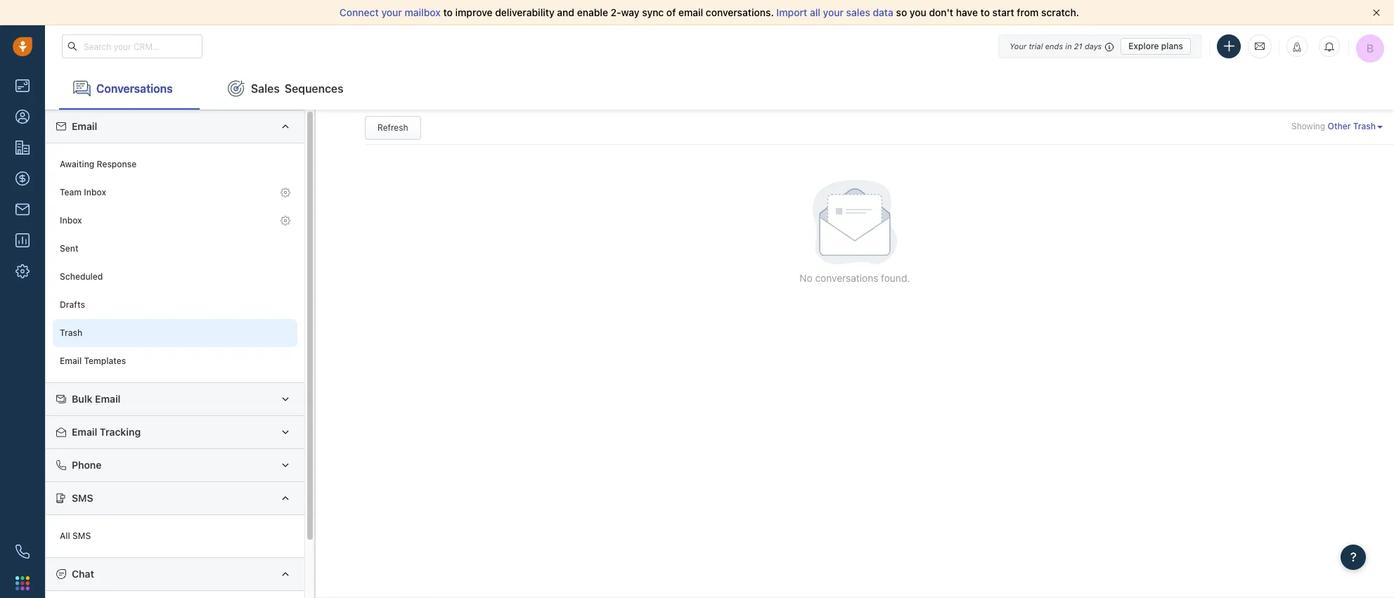 Task type: describe. For each thing, give the bounding box(es) containing it.
of
[[667, 6, 676, 18]]

data
[[873, 6, 894, 18]]

days
[[1085, 41, 1102, 50]]

drafts link
[[53, 291, 297, 319]]

scheduled link
[[53, 263, 297, 291]]

import all your sales data link
[[777, 6, 896, 18]]

0 vertical spatial inbox
[[84, 187, 106, 198]]

team
[[60, 187, 82, 198]]

in
[[1065, 41, 1072, 50]]

email right bulk
[[95, 393, 121, 405]]

found.
[[881, 272, 910, 284]]

team inbox link
[[53, 179, 297, 207]]

way
[[621, 6, 640, 18]]

1 your from the left
[[381, 6, 402, 18]]

awaiting
[[60, 159, 94, 170]]

templates
[[84, 356, 126, 367]]

chat
[[72, 568, 94, 580]]

no
[[800, 272, 813, 284]]

connect your mailbox link
[[340, 6, 443, 18]]

bulk email
[[72, 393, 121, 405]]

scheduled
[[60, 272, 103, 282]]

scratch.
[[1041, 6, 1079, 18]]

improve
[[455, 6, 493, 18]]

1 vertical spatial inbox
[[60, 215, 82, 226]]

don't
[[929, 6, 954, 18]]

phone image
[[15, 545, 30, 559]]

tracking
[[100, 426, 141, 438]]

import
[[777, 6, 807, 18]]

response
[[97, 159, 137, 170]]

ends
[[1045, 41, 1063, 50]]

2-
[[611, 6, 621, 18]]

sync
[[642, 6, 664, 18]]

conversations
[[96, 82, 173, 95]]

email for email
[[72, 120, 97, 132]]

what's new image
[[1292, 42, 1302, 52]]

close image
[[1373, 9, 1380, 16]]

2 your from the left
[[823, 6, 844, 18]]

awaiting response link
[[53, 150, 297, 179]]

phone
[[72, 459, 102, 471]]

inbox link
[[53, 207, 297, 235]]

awaiting response
[[60, 159, 137, 170]]

refresh
[[378, 122, 408, 133]]

start
[[993, 6, 1014, 18]]

deliverability
[[495, 6, 555, 18]]

send email image
[[1255, 40, 1265, 52]]

all
[[60, 531, 70, 542]]

and
[[557, 6, 575, 18]]

21
[[1074, 41, 1083, 50]]

0 horizontal spatial trash
[[60, 328, 82, 338]]



Task type: locate. For each thing, give the bounding box(es) containing it.
sent
[[60, 244, 78, 254]]

explore plans
[[1129, 40, 1183, 51]]

mailbox
[[405, 6, 441, 18]]

email for email tracking
[[72, 426, 97, 438]]

0 vertical spatial sms
[[72, 492, 93, 504]]

explore plans link
[[1121, 38, 1191, 54]]

have
[[956, 6, 978, 18]]

2 to from the left
[[981, 6, 990, 18]]

conversations
[[815, 272, 878, 284]]

you
[[910, 6, 927, 18]]

sales
[[846, 6, 870, 18]]

inbox right team
[[84, 187, 106, 198]]

phone element
[[8, 538, 37, 566]]

1 horizontal spatial trash
[[1353, 121, 1376, 131]]

email tracking
[[72, 426, 141, 438]]

email
[[72, 120, 97, 132], [60, 356, 82, 367], [95, 393, 121, 405], [72, 426, 97, 438]]

sms right all
[[72, 531, 91, 542]]

trash link
[[53, 319, 297, 347]]

to left start
[[981, 6, 990, 18]]

trash down drafts
[[60, 328, 82, 338]]

your right all
[[823, 6, 844, 18]]

trial
[[1029, 41, 1043, 50]]

connect
[[340, 6, 379, 18]]

trash
[[1353, 121, 1376, 131], [60, 328, 82, 338]]

to
[[443, 6, 453, 18], [981, 6, 990, 18]]

inbox
[[84, 187, 106, 198], [60, 215, 82, 226]]

no conversations found.
[[800, 272, 910, 284]]

tab list
[[45, 67, 1394, 110]]

sms down phone
[[72, 492, 93, 504]]

explore
[[1129, 40, 1159, 51]]

1 horizontal spatial to
[[981, 6, 990, 18]]

your
[[381, 6, 402, 18], [823, 6, 844, 18]]

showing
[[1292, 121, 1326, 131]]

email for email templates
[[60, 356, 82, 367]]

so
[[896, 6, 907, 18]]

email inside email templates link
[[60, 356, 82, 367]]

sms
[[72, 492, 93, 504], [72, 531, 91, 542]]

all sms link
[[53, 522, 297, 550]]

freshworks switcher image
[[15, 576, 30, 590]]

email templates
[[60, 356, 126, 367]]

inbox down team
[[60, 215, 82, 226]]

sequences
[[285, 82, 344, 95]]

tab list containing conversations
[[45, 67, 1394, 110]]

trash right the "other"
[[1353, 121, 1376, 131]]

other trash link
[[1328, 121, 1383, 131]]

other trash
[[1328, 121, 1376, 131]]

all
[[810, 6, 820, 18]]

1 horizontal spatial inbox
[[84, 187, 106, 198]]

your
[[1010, 41, 1027, 50]]

0 horizontal spatial your
[[381, 6, 402, 18]]

plans
[[1161, 40, 1183, 51]]

all sms
[[60, 531, 91, 542]]

your left the 'mailbox'
[[381, 6, 402, 18]]

to right the 'mailbox'
[[443, 6, 453, 18]]

sales sequences link
[[214, 67, 358, 110]]

1 horizontal spatial your
[[823, 6, 844, 18]]

conversations link
[[59, 67, 200, 110]]

sales sequences
[[251, 82, 344, 95]]

bulk
[[72, 393, 92, 405]]

conversations.
[[706, 6, 774, 18]]

email
[[679, 6, 703, 18]]

refresh button
[[365, 116, 421, 140]]

sales
[[251, 82, 280, 95]]

drafts
[[60, 300, 85, 310]]

enable
[[577, 6, 608, 18]]

sent link
[[53, 235, 297, 263]]

other
[[1328, 121, 1351, 131]]

email left templates
[[60, 356, 82, 367]]

1 vertical spatial trash
[[60, 328, 82, 338]]

email up phone
[[72, 426, 97, 438]]

connect your mailbox to improve deliverability and enable 2-way sync of email conversations. import all your sales data so you don't have to start from scratch.
[[340, 6, 1079, 18]]

from
[[1017, 6, 1039, 18]]

0 horizontal spatial to
[[443, 6, 453, 18]]

your trial ends in 21 days
[[1010, 41, 1102, 50]]

0 vertical spatial trash
[[1353, 121, 1376, 131]]

Search your CRM... text field
[[62, 34, 202, 58]]

1 to from the left
[[443, 6, 453, 18]]

0 horizontal spatial inbox
[[60, 215, 82, 226]]

email up 'awaiting'
[[72, 120, 97, 132]]

team inbox
[[60, 187, 106, 198]]

email templates link
[[53, 347, 297, 375]]

1 vertical spatial sms
[[72, 531, 91, 542]]



Task type: vqa. For each thing, say whether or not it's contained in the screenshot.
the Trash link
yes



